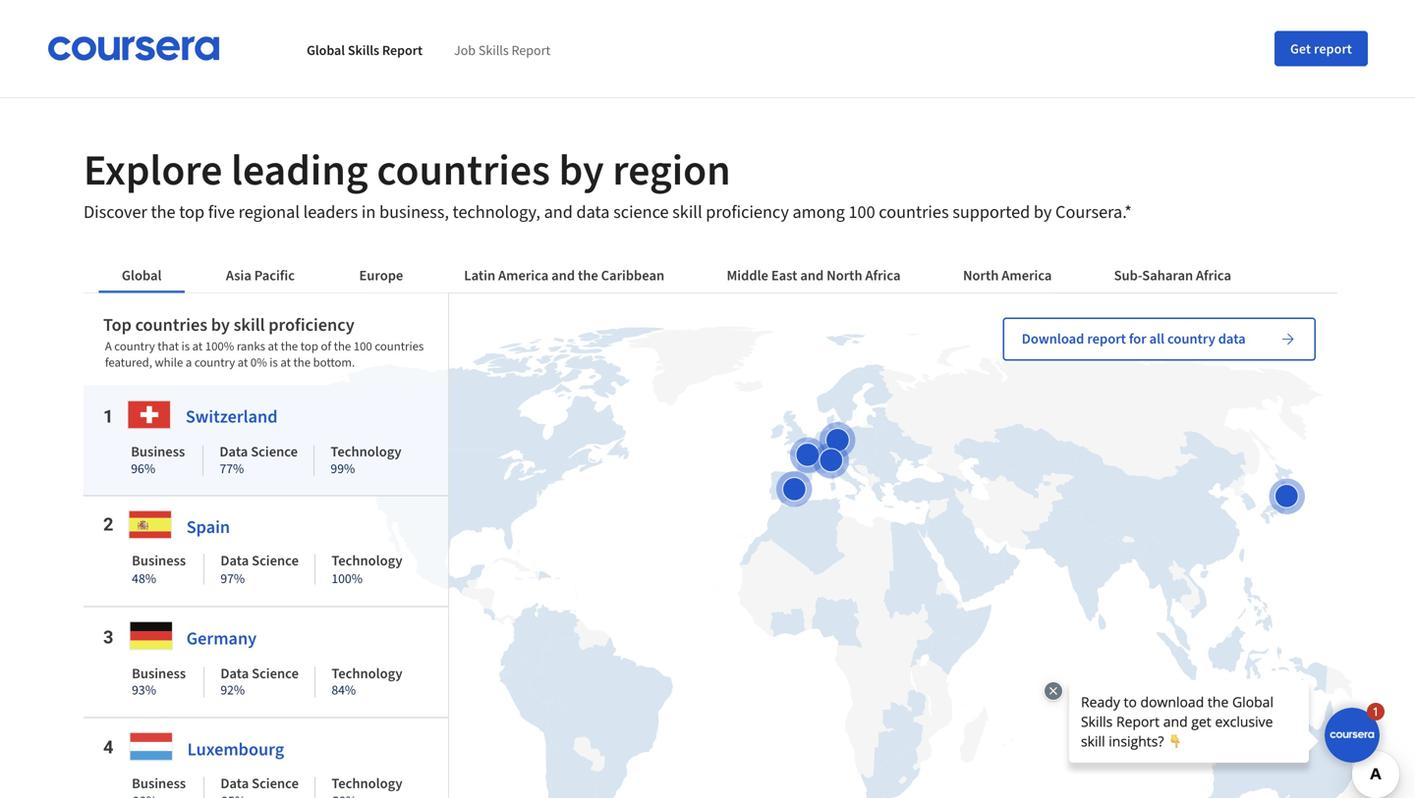 Task type: describe. For each thing, give the bounding box(es) containing it.
get
[[1290, 40, 1311, 57]]

job skills report
[[454, 41, 551, 59]]

report for global skills report
[[382, 41, 423, 59]]

report
[[1314, 40, 1352, 57]]

get report button
[[1275, 31, 1368, 66]]



Task type: vqa. For each thing, say whether or not it's contained in the screenshot.
middle Managers
no



Task type: locate. For each thing, give the bounding box(es) containing it.
coursera logo image
[[47, 36, 220, 61]]

1 horizontal spatial report
[[512, 41, 551, 59]]

report left job
[[382, 41, 423, 59]]

skills for global
[[348, 41, 379, 59]]

job
[[454, 41, 476, 59]]

skills right job
[[478, 41, 509, 59]]

0 horizontal spatial report
[[382, 41, 423, 59]]

1 skills from the left
[[348, 41, 379, 59]]

job skills report link
[[454, 41, 551, 59]]

skills right "global"
[[348, 41, 379, 59]]

2 skills from the left
[[478, 41, 509, 59]]

global skills report link
[[307, 41, 423, 59]]

0 horizontal spatial skills
[[348, 41, 379, 59]]

1 horizontal spatial skills
[[478, 41, 509, 59]]

2 report from the left
[[512, 41, 551, 59]]

skills
[[348, 41, 379, 59], [478, 41, 509, 59]]

report
[[382, 41, 423, 59], [512, 41, 551, 59]]

report right job
[[512, 41, 551, 59]]

1 report from the left
[[382, 41, 423, 59]]

global skills report
[[307, 41, 423, 59]]

skills for job
[[478, 41, 509, 59]]

global
[[307, 41, 345, 59]]

report for job skills report
[[512, 41, 551, 59]]

get report
[[1290, 40, 1352, 57]]



